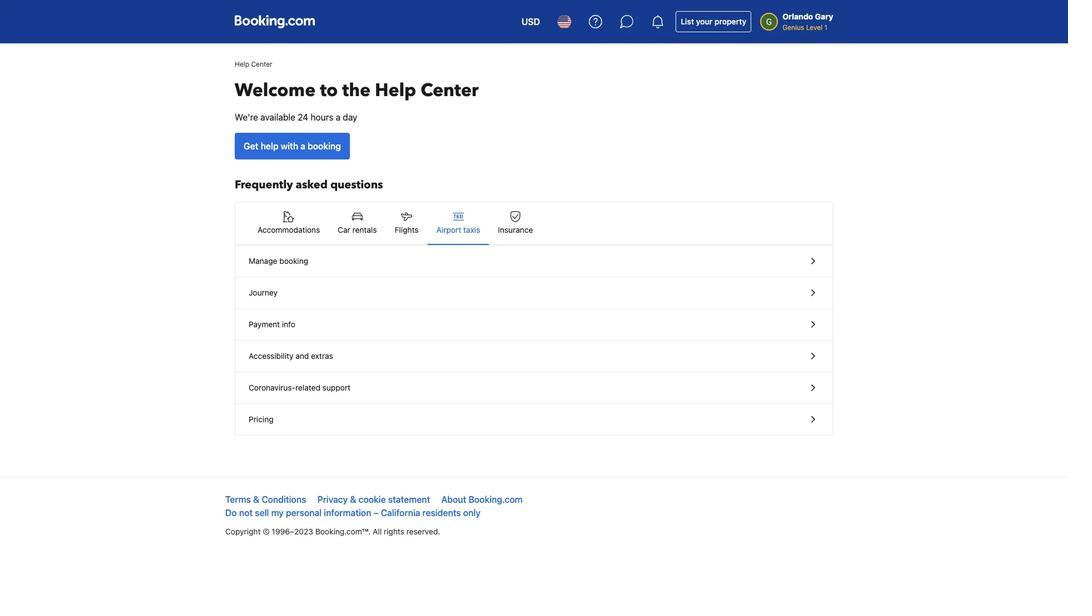 Task type: locate. For each thing, give the bounding box(es) containing it.
booking.com™.
[[315, 528, 371, 537]]

payment info
[[249, 320, 295, 329]]

accommodations button
[[249, 203, 329, 245]]

rentals
[[353, 226, 377, 235]]

help
[[261, 141, 279, 152]]

only
[[463, 508, 481, 519]]

coronavirus-related support button
[[235, 373, 833, 405]]

help
[[235, 60, 249, 68], [375, 78, 416, 103]]

genius
[[783, 23, 805, 31]]

accessibility
[[249, 352, 294, 361]]

and
[[296, 352, 309, 361]]

0 vertical spatial help
[[235, 60, 249, 68]]

questions
[[331, 178, 383, 193]]

the
[[342, 78, 371, 103]]

frequently asked questions
[[235, 178, 383, 193]]

conditions
[[262, 495, 306, 506]]

my
[[271, 508, 284, 519]]

property
[[715, 17, 747, 26]]

journey
[[249, 289, 278, 298]]

taxis
[[463, 226, 480, 235]]

0 horizontal spatial a
[[301, 141, 305, 152]]

coronavirus-related support
[[249, 384, 351, 393]]

a left day at the top of the page
[[336, 112, 341, 123]]

help up "welcome"
[[235, 60, 249, 68]]

welcome
[[235, 78, 316, 103]]

a right with
[[301, 141, 305, 152]]

a inside button
[[301, 141, 305, 152]]

about
[[441, 495, 466, 506]]

1 horizontal spatial &
[[350, 495, 356, 506]]

manage booking
[[249, 257, 308, 266]]

1 horizontal spatial a
[[336, 112, 341, 123]]

booking.com
[[469, 495, 523, 506]]

manage
[[249, 257, 277, 266]]

0 vertical spatial booking
[[308, 141, 341, 152]]

airport taxis button
[[428, 203, 489, 245]]

0 horizontal spatial help
[[235, 60, 249, 68]]

all
[[373, 528, 382, 537]]

copyright © 1996–2023 booking.com™. all rights reserved.
[[225, 528, 440, 537]]

car rentals
[[338, 226, 377, 235]]

list your property
[[681, 17, 747, 26]]

terms & conditions
[[225, 495, 306, 506]]

& up "sell"
[[253, 495, 259, 506]]

terms
[[225, 495, 251, 506]]

tab list
[[235, 203, 833, 246]]

1 & from the left
[[253, 495, 259, 506]]

we're available 24 hours a day
[[235, 112, 357, 123]]

2 & from the left
[[350, 495, 356, 506]]

accessibility and extras button
[[235, 341, 833, 373]]

booking right 'manage'
[[279, 257, 308, 266]]

booking
[[308, 141, 341, 152], [279, 257, 308, 266]]

rights
[[384, 528, 404, 537]]

& for terms
[[253, 495, 259, 506]]

accessibility and extras
[[249, 352, 333, 361]]

1 vertical spatial booking
[[279, 257, 308, 266]]

1 vertical spatial help
[[375, 78, 416, 103]]

&
[[253, 495, 259, 506], [350, 495, 356, 506]]

booking down the hours
[[308, 141, 341, 152]]

1 vertical spatial a
[[301, 141, 305, 152]]

center
[[251, 60, 272, 68], [421, 78, 479, 103]]

0 horizontal spatial center
[[251, 60, 272, 68]]

we're
[[235, 112, 258, 123]]

payment
[[249, 320, 280, 329]]

with
[[281, 141, 298, 152]]

manage booking button
[[235, 246, 833, 278]]

get help with a booking button
[[235, 133, 350, 160]]

insurance
[[498, 226, 533, 235]]

tab list containing accommodations
[[235, 203, 833, 246]]

gary
[[815, 12, 834, 21]]

payment info button
[[235, 309, 833, 341]]

& up the do not sell my personal information – california residents only link
[[350, 495, 356, 506]]

help right the
[[375, 78, 416, 103]]

0 horizontal spatial &
[[253, 495, 259, 506]]

airport
[[437, 226, 461, 235]]

not
[[239, 508, 253, 519]]

get help with a booking
[[244, 141, 341, 152]]

privacy & cookie statement link
[[318, 495, 430, 506]]

1 horizontal spatial center
[[421, 78, 479, 103]]



Task type: describe. For each thing, give the bounding box(es) containing it.
sell
[[255, 508, 269, 519]]

privacy & cookie statement
[[318, 495, 430, 506]]

information
[[324, 508, 371, 519]]

day
[[343, 112, 357, 123]]

1996–2023
[[272, 528, 313, 537]]

level
[[806, 23, 823, 31]]

welcome to the help center
[[235, 78, 479, 103]]

copyright
[[225, 528, 261, 537]]

journey button
[[235, 278, 833, 309]]

orlando
[[783, 12, 813, 21]]

1 vertical spatial center
[[421, 78, 479, 103]]

to
[[320, 78, 338, 103]]

frequently
[[235, 178, 293, 193]]

terms & conditions link
[[225, 495, 306, 506]]

flights button
[[386, 203, 428, 245]]

privacy
[[318, 495, 348, 506]]

help center
[[235, 60, 272, 68]]

©
[[263, 528, 270, 537]]

coronavirus-
[[249, 384, 295, 393]]

reserved.
[[407, 528, 440, 537]]

orlando gary genius level 1
[[783, 12, 834, 31]]

booking inside button
[[308, 141, 341, 152]]

do not sell my personal information – california residents only link
[[225, 508, 481, 519]]

booking.com online hotel reservations image
[[235, 15, 315, 28]]

usd button
[[515, 8, 547, 35]]

car rentals button
[[329, 203, 386, 245]]

hours
[[311, 112, 334, 123]]

pricing
[[249, 415, 274, 425]]

24
[[298, 112, 308, 123]]

flights
[[395, 226, 419, 235]]

extras
[[311, 352, 333, 361]]

insurance button
[[489, 203, 542, 245]]

personal
[[286, 508, 322, 519]]

get
[[244, 141, 258, 152]]

list your property link
[[676, 11, 752, 32]]

list
[[681, 17, 694, 26]]

booking inside button
[[279, 257, 308, 266]]

pricing button
[[235, 405, 833, 436]]

–
[[374, 508, 379, 519]]

asked
[[296, 178, 328, 193]]

your
[[696, 17, 713, 26]]

info
[[282, 320, 295, 329]]

airport taxis
[[437, 226, 480, 235]]

1
[[825, 23, 828, 31]]

cookie
[[359, 495, 386, 506]]

california
[[381, 508, 420, 519]]

statement
[[388, 495, 430, 506]]

about booking.com do not sell my personal information – california residents only
[[225, 495, 523, 519]]

about booking.com link
[[441, 495, 523, 506]]

related
[[295, 384, 320, 393]]

support
[[323, 384, 351, 393]]

car
[[338, 226, 350, 235]]

0 vertical spatial center
[[251, 60, 272, 68]]

0 vertical spatial a
[[336, 112, 341, 123]]

residents
[[423, 508, 461, 519]]

accommodations
[[258, 226, 320, 235]]

& for privacy
[[350, 495, 356, 506]]

usd
[[522, 16, 540, 27]]

do
[[225, 508, 237, 519]]

1 horizontal spatial help
[[375, 78, 416, 103]]

available
[[261, 112, 295, 123]]



Task type: vqa. For each thing, say whether or not it's contained in the screenshot.
the top Service
no



